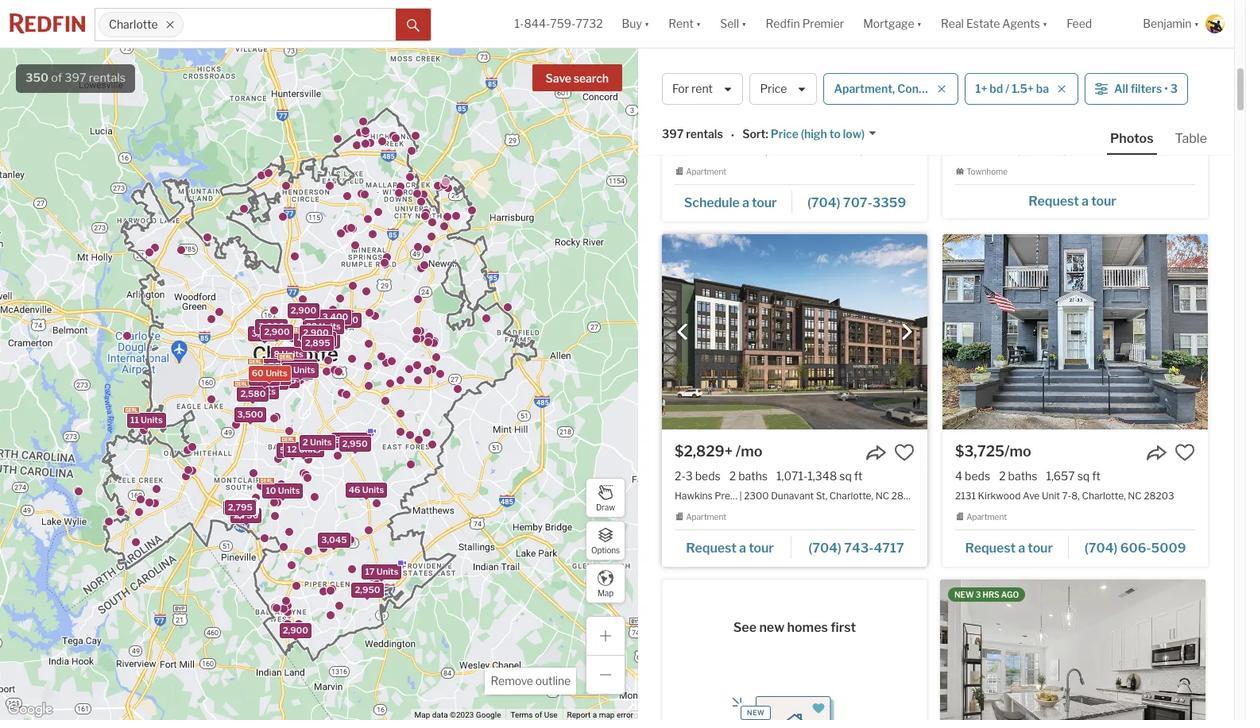 Task type: vqa. For each thing, say whether or not it's contained in the screenshot.
phone
no



Task type: locate. For each thing, give the bounding box(es) containing it.
1 vertical spatial 2 units
[[302, 437, 332, 449]]

request a tour button down press
[[675, 536, 792, 560]]

terms
[[511, 711, 533, 720]]

0 vertical spatial price
[[760, 82, 787, 96]]

2,900
[[290, 305, 316, 316], [264, 326, 289, 338], [303, 328, 328, 339], [282, 625, 308, 637]]

2 units
[[258, 372, 287, 383], [302, 437, 332, 449]]

a inside 'button'
[[742, 196, 749, 211]]

2 favorite button image from the left
[[1175, 443, 1195, 464]]

4 ▾ from the left
[[917, 17, 922, 30]]

1 vertical spatial 2-
[[675, 470, 686, 483]]

0 horizontal spatial favorite button image
[[894, 443, 915, 464]]

0 vertical spatial st,
[[1009, 144, 1021, 156]]

0 horizontal spatial •
[[731, 128, 734, 142]]

1 vertical spatial |
[[739, 490, 742, 502]]

favorite button image down apartment, condo, townhome
[[894, 97, 915, 118]]

benjamin
[[1143, 17, 1192, 30]]

$3,725 /mo
[[955, 444, 1031, 460]]

of right 350
[[51, 71, 62, 85]]

next button image
[[899, 325, 915, 341]]

townhome down e
[[967, 167, 1008, 176]]

46
[[348, 485, 360, 496]]

▾ right the agents
[[1043, 17, 1048, 30]]

2-3 beds for $2,600+
[[675, 124, 721, 138]]

2,950
[[303, 327, 328, 339], [342, 439, 367, 450], [354, 585, 380, 596]]

$2,829+ /mo
[[675, 444, 763, 460]]

1,657 sq ft
[[1046, 470, 1101, 483]]

tindall down (high
[[796, 144, 826, 156]]

2 up the 9 units
[[258, 372, 263, 383]]

ft right 1,657
[[1092, 470, 1101, 483]]

3,000
[[258, 321, 284, 332], [226, 502, 252, 513]]

price up :
[[760, 82, 787, 96]]

townhome up $3,750
[[937, 82, 995, 96]]

12 down 22
[[303, 336, 313, 347]]

1 ▾ from the left
[[644, 17, 650, 30]]

2 baths up ave
[[999, 470, 1037, 483]]

1 vertical spatial 12
[[287, 444, 297, 455]]

1 horizontal spatial •
[[1164, 82, 1168, 96]]

0 vertical spatial 3,000
[[258, 321, 284, 332]]

3 up hawkins
[[686, 470, 693, 483]]

price for price (high to low)
[[771, 127, 799, 141]]

outline
[[535, 675, 571, 688]]

1 vertical spatial st,
[[816, 490, 828, 502]]

2- down $2,600+
[[675, 124, 686, 138]]

2 2-3 beds from the top
[[675, 470, 721, 483]]

request a tour for $3,725 /mo
[[965, 541, 1053, 556]]

redfin premier button
[[756, 0, 854, 48]]

tour down 2300
[[749, 541, 774, 556]]

2- for $2,829+ /mo
[[675, 470, 686, 483]]

28203 up 5009 at the bottom
[[1144, 490, 1174, 502]]

favorite button checkbox for $3,725 /mo
[[1175, 443, 1195, 464]]

see new homes first link
[[656, 574, 934, 721]]

2,580
[[240, 389, 265, 400]]

nc up (704) 606-5009 link
[[1128, 490, 1142, 502]]

charlotte left the remove charlotte image
[[109, 18, 158, 31]]

request a tour down 28205
[[1029, 194, 1116, 209]]

1 vertical spatial rentals
[[686, 127, 723, 141]]

28203 for hawkins press | 2300 dunavant st, charlotte, nc 28203
[[892, 490, 922, 502]]

first
[[831, 621, 856, 636]]

3,500 down 8
[[260, 361, 286, 372]]

request for $2,829+ /mo
[[686, 541, 737, 556]]

mortgage
[[863, 17, 914, 30]]

5 ▾ from the left
[[1043, 17, 1048, 30]]

rentals down $2,600+
[[686, 127, 723, 141]]

1 tindall from the left
[[675, 144, 704, 156]]

request down 1011 e 36th st, charlotte, nc 28205
[[1029, 194, 1079, 209]]

search
[[574, 72, 609, 85]]

22
[[306, 321, 317, 332]]

baths up southpark
[[738, 124, 768, 138]]

request a tour for $2,829+ /mo
[[686, 541, 774, 556]]

map left "data"
[[415, 711, 430, 720]]

map down options
[[598, 589, 614, 598]]

0 horizontal spatial map
[[415, 711, 430, 720]]

0 horizontal spatial charlotte
[[109, 18, 158, 31]]

6 units
[[255, 377, 285, 388]]

baths up ave
[[1008, 470, 1037, 483]]

remove 1+ bd / 1.5+ ba image
[[1057, 84, 1067, 94]]

1 horizontal spatial rentals
[[686, 127, 723, 141]]

see new homes first
[[733, 621, 856, 636]]

new
[[954, 590, 974, 600]]

tour down ave
[[1028, 541, 1053, 556]]

1 vertical spatial charlotte
[[662, 64, 741, 85]]

2-3 beds for $2,829+
[[675, 470, 721, 483]]

ft
[[859, 124, 867, 138], [1103, 124, 1111, 138], [854, 470, 863, 483], [1092, 470, 1101, 483]]

28205
[[1085, 144, 1115, 156]]

sort
[[742, 127, 766, 141]]

remove
[[491, 675, 533, 688]]

to
[[830, 127, 841, 141]]

/mo for $3,750 /mo
[[1006, 98, 1032, 115]]

1 horizontal spatial 12
[[303, 336, 313, 347]]

request a tour button down 28205
[[955, 189, 1195, 212]]

real
[[941, 17, 964, 30]]

charlotte, right dr,
[[865, 144, 909, 156]]

• up at
[[731, 128, 734, 142]]

0 vertical spatial map
[[598, 589, 614, 598]]

dunavant
[[771, 490, 814, 502]]

apartment up schedule
[[686, 167, 727, 176]]

request down press
[[686, 541, 737, 556]]

google image
[[4, 700, 56, 721]]

1 2- from the top
[[675, 124, 686, 138]]

12 up 10 units
[[287, 444, 297, 455]]

rentals right 350
[[89, 71, 126, 85]]

None search field
[[184, 9, 396, 41]]

0 vertical spatial rentals
[[89, 71, 126, 85]]

table
[[1175, 131, 1207, 146]]

6 ▾ from the left
[[1194, 17, 1199, 30]]

favorite button image
[[894, 97, 915, 118], [1175, 97, 1195, 118]]

beds
[[695, 124, 721, 138], [695, 470, 721, 483], [965, 470, 990, 483]]

2- up hawkins
[[675, 470, 686, 483]]

apartment for $2,829+
[[686, 512, 727, 522]]

beds up hawkins
[[695, 470, 721, 483]]

1 horizontal spatial tindall
[[796, 144, 826, 156]]

park
[[706, 144, 727, 156], [828, 144, 849, 156]]

favorite button image for $2,600+ /mo
[[894, 97, 915, 118]]

1 favorite button image from the left
[[894, 97, 915, 118]]

nc left 28210
[[911, 144, 925, 156]]

2 up at
[[729, 124, 736, 138]]

2 park from the left
[[828, 144, 849, 156]]

0 horizontal spatial park
[[706, 144, 727, 156]]

1 horizontal spatial charlotte
[[662, 64, 741, 85]]

sq right "1,348" at the right of page
[[839, 470, 852, 483]]

12 units down 22 units
[[303, 336, 337, 347]]

apartment, condo, townhome
[[834, 82, 995, 96]]

charlotte for charlotte
[[109, 18, 158, 31]]

1 horizontal spatial 397
[[662, 127, 684, 141]]

baths
[[738, 124, 768, 138], [738, 470, 768, 483], [1008, 470, 1037, 483]]

0 vertical spatial 397
[[65, 71, 86, 85]]

/mo up ave
[[1005, 444, 1031, 460]]

1 horizontal spatial 2 units
[[302, 437, 332, 449]]

0 horizontal spatial st,
[[816, 490, 828, 502]]

park down "to"
[[828, 144, 849, 156]]

3,725
[[271, 375, 296, 386]]

terms of use link
[[511, 711, 558, 720]]

2 baths up at
[[729, 124, 768, 138]]

sq
[[844, 124, 856, 138], [1088, 124, 1100, 138], [839, 470, 852, 483], [1077, 470, 1090, 483]]

1 vertical spatial map
[[415, 711, 430, 720]]

397 right 350
[[65, 71, 86, 85]]

/mo for $3,725 /mo
[[1005, 444, 1031, 460]]

0 vertical spatial 2,950
[[303, 327, 328, 339]]

map region
[[0, 23, 683, 721]]

1 horizontal spatial request
[[965, 541, 1016, 556]]

2 28203 from the left
[[1144, 490, 1174, 502]]

bd
[[990, 82, 1003, 96]]

ft up 28205
[[1103, 124, 1111, 138]]

price up "6023"
[[771, 127, 799, 141]]

397 down $2,600+
[[662, 127, 684, 141]]

(704) for $2,600+ /mo
[[807, 196, 840, 211]]

▾ inside dropdown button
[[1043, 17, 1048, 30]]

3,045
[[321, 535, 347, 546]]

60
[[251, 368, 263, 379]]

charlotte, down "1,600"
[[1023, 144, 1067, 156]]

2,004
[[810, 124, 842, 138]]

/mo down 1.5+ on the right top of the page
[[1006, 98, 1032, 115]]

request for $3,725 /mo
[[965, 541, 1016, 556]]

3,500 down 2,580
[[237, 409, 263, 420]]

tour inside 'button'
[[752, 196, 777, 211]]

0 horizontal spatial request
[[686, 541, 737, 556]]

1 vertical spatial •
[[731, 128, 734, 142]]

error
[[617, 711, 633, 720]]

apartment down hawkins
[[686, 512, 727, 522]]

benjamin ▾
[[1143, 17, 1199, 30]]

0 horizontal spatial 397
[[65, 71, 86, 85]]

0 vertical spatial 12
[[303, 336, 313, 347]]

0 horizontal spatial favorite button image
[[894, 97, 915, 118]]

favorite button image up table
[[1175, 97, 1195, 118]]

2 tindall from the left
[[796, 144, 826, 156]]

tour for $3,725 /mo
[[1028, 541, 1053, 556]]

4 beds
[[955, 470, 990, 483]]

•
[[1164, 82, 1168, 96], [731, 128, 734, 142]]

apartment for $3,725
[[967, 512, 1007, 522]]

2-3 beds down $2,600+
[[675, 124, 721, 138]]

| left 2300
[[739, 490, 742, 502]]

/mo for $2,600+ /mo
[[737, 98, 764, 115]]

0 horizontal spatial 28203
[[892, 490, 922, 502]]

ago
[[1001, 590, 1019, 600]]

condo,
[[897, 82, 935, 96]]

3,500
[[260, 361, 286, 372], [285, 366, 311, 377], [237, 409, 263, 420]]

tindall
[[675, 144, 704, 156], [796, 144, 826, 156]]

rent
[[669, 17, 694, 30]]

1 vertical spatial 397
[[662, 127, 684, 141]]

request up hrs
[[965, 541, 1016, 556]]

park left at
[[706, 144, 727, 156]]

9
[[246, 386, 252, 398]]

1 vertical spatial of
[[535, 711, 542, 720]]

• right "filters"
[[1164, 82, 1168, 96]]

apartment down kirkwood
[[967, 512, 1007, 522]]

0 vertical spatial townhome
[[937, 82, 995, 96]]

beds down $2,600+
[[695, 124, 721, 138]]

3 ▾ from the left
[[742, 17, 747, 30]]

tour for $2,600+ /mo
[[752, 196, 777, 211]]

rentals inside 397 rentals •
[[686, 127, 723, 141]]

2-3 beds up hawkins
[[675, 470, 721, 483]]

3 up 3,399
[[254, 366, 260, 378]]

2 vertical spatial 2,950
[[354, 585, 380, 596]]

1 horizontal spatial favorite button image
[[1175, 97, 1195, 118]]

1 horizontal spatial park
[[828, 144, 849, 156]]

e
[[977, 144, 983, 156]]

0 horizontal spatial of
[[51, 71, 62, 85]]

1 vertical spatial 2,795
[[228, 503, 252, 514]]

1+
[[976, 82, 987, 96]]

0 horizontal spatial rentals
[[89, 71, 126, 85]]

st, right 36th
[[1009, 144, 1021, 156]]

baths up 2300
[[738, 470, 768, 483]]

0 horizontal spatial |
[[739, 490, 742, 502]]

1 favorite button image from the left
[[894, 443, 915, 464]]

feed
[[1067, 17, 1092, 30]]

2 baths for $3,725
[[999, 470, 1037, 483]]

3 right "filters"
[[1170, 82, 1178, 96]]

1,657
[[1046, 470, 1075, 483]]

10 units
[[265, 486, 300, 497]]

0 horizontal spatial 3 units
[[254, 366, 284, 378]]

2 baths for $2,829+
[[729, 470, 768, 483]]

favorite button image for $3,750 /mo
[[1175, 97, 1195, 118]]

map inside button
[[598, 589, 614, 598]]

charlotte up $2,600+
[[662, 64, 741, 85]]

favorite button image for $3,725 /mo
[[1175, 443, 1195, 464]]

▾ for sell ▾
[[742, 17, 747, 30]]

(704) for $2,829+ /mo
[[809, 541, 842, 556]]

0 horizontal spatial 3,000
[[226, 502, 252, 513]]

1+ bd / 1.5+ ba
[[976, 82, 1049, 96]]

0 horizontal spatial tindall
[[675, 144, 704, 156]]

/mo
[[737, 98, 764, 115], [1006, 98, 1032, 115], [736, 444, 763, 460], [1005, 444, 1031, 460]]

for rent
[[672, 82, 713, 96]]

0 vertical spatial •
[[1164, 82, 1168, 96]]

1,600 sq ft
[[1055, 124, 1111, 138]]

:
[[766, 127, 768, 141]]

1 horizontal spatial |
[[765, 144, 768, 156]]

1 horizontal spatial map
[[598, 589, 614, 598]]

report
[[567, 711, 591, 720]]

1-844-759-7732
[[515, 17, 603, 30]]

a right schedule
[[742, 196, 749, 211]]

0 vertical spatial of
[[51, 71, 62, 85]]

photo of 6336 providence rd, charlotte, nc 28226 image
[[940, 580, 1206, 721]]

1 horizontal spatial 28203
[[1144, 490, 1174, 502]]

request a tour down press
[[686, 541, 774, 556]]

remove charlotte image
[[166, 20, 175, 29]]

• inside button
[[1164, 82, 1168, 96]]

request a tour up ago
[[965, 541, 1053, 556]]

1 vertical spatial 2-3 beds
[[675, 470, 721, 483]]

2 ▾ from the left
[[696, 17, 701, 30]]

draw button
[[586, 478, 625, 518]]

tindall down 397 rentals • at the top of page
[[675, 144, 704, 156]]

1 horizontal spatial 3,000
[[258, 321, 284, 332]]

of for terms
[[535, 711, 542, 720]]

(704) left 743-
[[809, 541, 842, 556]]

2 horizontal spatial request
[[1029, 194, 1079, 209]]

beds right 4
[[965, 470, 990, 483]]

• inside 397 rentals •
[[731, 128, 734, 142]]

/mo up sort
[[737, 98, 764, 115]]

5,295
[[279, 445, 304, 456]]

a
[[1082, 194, 1089, 209], [742, 196, 749, 211], [739, 541, 746, 556], [1018, 541, 1025, 556], [593, 711, 597, 720]]

photo of 6023 tindall park dr, charlotte, nc 28210 image
[[662, 0, 927, 85]]

2 for $2,829+
[[729, 470, 736, 483]]

tour for $2,829+ /mo
[[749, 541, 774, 556]]

28203 up 4717
[[892, 490, 922, 502]]

2-3 beds
[[675, 124, 721, 138], [675, 470, 721, 483]]

3,750
[[333, 315, 358, 326]]

22 units
[[306, 321, 340, 332]]

apartment for $2,600+
[[686, 167, 727, 176]]

(704) 606-5009
[[1085, 541, 1186, 556]]

charlotte for charlotte rentals
[[662, 64, 741, 85]]

0 vertical spatial |
[[765, 144, 768, 156]]

favorite button image
[[894, 443, 915, 464], [1175, 443, 1195, 464]]

1,356-2,004 sq ft
[[776, 124, 867, 138]]

2 2- from the top
[[675, 470, 686, 483]]

2 baths up 2300
[[729, 470, 768, 483]]

(704) left 606-
[[1085, 541, 1118, 556]]

remove apartment, condo, townhome image
[[937, 84, 947, 94]]

| left "6023"
[[765, 144, 768, 156]]

1 horizontal spatial of
[[535, 711, 542, 720]]

baths for $3,725 /mo
[[1008, 470, 1037, 483]]

1 horizontal spatial favorite button image
[[1175, 443, 1195, 464]]

$3,750
[[955, 98, 1006, 115]]

sell ▾ button
[[711, 0, 756, 48]]

61
[[334, 435, 344, 446]]

st, down "1,348" at the right of page
[[816, 490, 828, 502]]

favorite button image for $2,829+ /mo
[[894, 443, 915, 464]]

favorite button checkbox
[[1175, 97, 1195, 118], [894, 443, 915, 464], [1175, 443, 1195, 464]]

0 vertical spatial 2-
[[675, 124, 686, 138]]

/mo up 2300
[[736, 444, 763, 460]]

0 horizontal spatial 12
[[287, 444, 297, 455]]

tour right schedule
[[752, 196, 777, 211]]

a up ago
[[1018, 541, 1025, 556]]

options button
[[586, 521, 625, 561]]

0 vertical spatial charlotte
[[109, 18, 158, 31]]

▾ left user photo
[[1194, 17, 1199, 30]]

0 vertical spatial 12 units
[[303, 336, 337, 347]]

1 28203 from the left
[[892, 490, 922, 502]]

0 vertical spatial 2 units
[[258, 372, 287, 383]]

1 vertical spatial 2,950
[[342, 439, 367, 450]]

©2023
[[450, 711, 474, 720]]

request a tour
[[1029, 194, 1116, 209], [686, 541, 774, 556], [965, 541, 1053, 556]]

a for $3,725 /mo
[[1018, 541, 1025, 556]]

1 2-3 beds from the top
[[675, 124, 721, 138]]

12 units left 61
[[287, 444, 320, 455]]

report a map error
[[567, 711, 633, 720]]

(high
[[801, 127, 827, 141]]

save
[[546, 72, 571, 85]]

2 favorite button image from the left
[[1175, 97, 1195, 118]]

request a tour button up ago
[[955, 536, 1069, 560]]

▾ right rent
[[696, 17, 701, 30]]

1 vertical spatial 12 units
[[287, 444, 320, 455]]

units
[[318, 321, 340, 332], [310, 334, 332, 345], [315, 336, 337, 347], [281, 349, 303, 360], [292, 362, 313, 373], [293, 365, 315, 376], [262, 366, 284, 378], [265, 368, 287, 379], [265, 372, 287, 383], [263, 377, 285, 388], [253, 386, 275, 398], [140, 414, 162, 426], [346, 435, 368, 446], [310, 437, 332, 449], [298, 444, 320, 455], [362, 485, 384, 496], [278, 486, 300, 497], [376, 567, 398, 578]]

397
[[65, 71, 86, 85], [662, 127, 684, 141]]

of left the use
[[535, 711, 542, 720]]

1 vertical spatial price
[[771, 127, 799, 141]]

0 vertical spatial 2-3 beds
[[675, 124, 721, 138]]



Task type: describe. For each thing, give the bounding box(es) containing it.
real estate agents ▾ button
[[931, 0, 1057, 48]]

1.5+
[[1012, 82, 1034, 96]]

1+ bd / 1.5+ ba button
[[965, 73, 1078, 105]]

townhome inside button
[[937, 82, 995, 96]]

map button
[[586, 564, 625, 604]]

3 inside button
[[1170, 82, 1178, 96]]

press
[[715, 490, 740, 502]]

new
[[759, 621, 785, 636]]

3 left hrs
[[976, 590, 981, 600]]

rent ▾ button
[[659, 0, 711, 48]]

10
[[265, 486, 276, 497]]

• for rentals
[[731, 128, 734, 142]]

request a tour button for $3,725 /mo
[[955, 536, 1069, 560]]

▾ for mortgage ▾
[[917, 17, 922, 30]]

sell
[[720, 17, 739, 30]]

map for map
[[598, 589, 614, 598]]

2 for $3,725
[[999, 470, 1006, 483]]

buy ▾ button
[[622, 0, 650, 48]]

beds for $2,829+
[[695, 470, 721, 483]]

photos button
[[1107, 130, 1172, 155]]

(704) 606-5009 link
[[1069, 534, 1195, 561]]

3,500 down 8 units
[[285, 366, 311, 377]]

46 units
[[348, 485, 384, 496]]

▾ for rent ▾
[[696, 17, 701, 30]]

user photo image
[[1206, 14, 1225, 33]]

submit search image
[[407, 19, 420, 32]]

schedule a tour
[[684, 196, 777, 211]]

17 units
[[365, 567, 398, 578]]

/mo for $2,829+ /mo
[[736, 444, 763, 460]]

11
[[130, 414, 139, 426]]

3,400
[[322, 311, 348, 322]]

2 baths for $2,600+
[[729, 124, 768, 138]]

707-
[[843, 196, 872, 211]]

2 left 61
[[302, 437, 308, 449]]

buy ▾ button
[[612, 0, 659, 48]]

1,348
[[808, 470, 837, 483]]

map data ©2023 google
[[415, 711, 501, 720]]

favorite button checkbox for $2,829+ /mo
[[894, 443, 915, 464]]

0 vertical spatial 2,795
[[252, 373, 276, 384]]

1,071-1,348 sq ft
[[776, 470, 863, 483]]

sq right "to"
[[844, 124, 856, 138]]

nc up 4717
[[876, 490, 890, 502]]

feed button
[[1057, 0, 1133, 48]]

draw
[[596, 503, 615, 512]]

1 horizontal spatial 3 units
[[284, 362, 313, 373]]

previous button image
[[675, 325, 691, 341]]

favorite button checkbox
[[894, 97, 915, 118]]

5009
[[1151, 541, 1186, 556]]

favorite button checkbox for $3,750 /mo
[[1175, 97, 1195, 118]]

price (high to low) button
[[768, 127, 878, 142]]

1 horizontal spatial st,
[[1009, 144, 1021, 156]]

nc down "1,600"
[[1069, 144, 1083, 156]]

map
[[599, 711, 615, 720]]

3 down 8 units
[[284, 362, 290, 373]]

| 6023 tindall park dr, charlotte, nc 28210
[[765, 144, 955, 156]]

3,100
[[229, 501, 253, 512]]

1-
[[515, 17, 524, 30]]

price for price
[[760, 82, 787, 96]]

a down 28205
[[1082, 194, 1089, 209]]

1011
[[955, 144, 975, 156]]

sq up 28205
[[1088, 124, 1100, 138]]

map for map data ©2023 google
[[415, 711, 430, 720]]

3 down $2,600+
[[686, 124, 693, 138]]

mortgage ▾ button
[[854, 0, 931, 48]]

premier
[[802, 17, 844, 30]]

5
[[285, 365, 291, 376]]

1 vertical spatial townhome
[[967, 167, 1008, 176]]

photo of 1011 e 36th st, charlotte, nc 28205 image
[[943, 0, 1208, 85]]

5 units
[[285, 365, 315, 376]]

(704) for $3,725 /mo
[[1085, 541, 1118, 556]]

sell ▾ button
[[720, 0, 747, 48]]

7732
[[576, 17, 603, 30]]

ft right "1,348" at the right of page
[[854, 470, 863, 483]]

photo of 2300 dunavant st, charlotte, nc 28203 image
[[662, 235, 927, 430]]

8
[[273, 349, 279, 360]]

price button
[[750, 73, 817, 105]]

tour down 28205
[[1091, 194, 1116, 209]]

0 horizontal spatial 2 units
[[258, 372, 287, 383]]

request a tour button for $2,829+ /mo
[[675, 536, 792, 560]]

▾ for buy ▾
[[644, 17, 650, 30]]

60 units
[[251, 368, 287, 379]]

1011 e 36th st, charlotte, nc 28205
[[955, 144, 1115, 156]]

agents
[[1002, 17, 1040, 30]]

hawkins press | 2300 dunavant st, charlotte, nc 28203
[[675, 490, 922, 502]]

rent
[[691, 82, 713, 96]]

mortgage ▾
[[863, 17, 922, 30]]

2- for $2,600+ /mo
[[675, 124, 686, 138]]

• for filters
[[1164, 82, 1168, 96]]

28203 for 2131 kirkwood ave unit 7-8, charlotte, nc 28203
[[1144, 490, 1174, 502]]

kirkwood
[[978, 490, 1021, 502]]

(704) 707-3359 link
[[793, 189, 915, 216]]

terms of use
[[511, 711, 558, 720]]

rent ▾
[[669, 17, 701, 30]]

1,071-
[[776, 470, 808, 483]]

remove outline
[[491, 675, 571, 688]]

2131 kirkwood ave unit 7-8, charlotte, nc 28203
[[955, 490, 1174, 502]]

397 inside 397 rentals •
[[662, 127, 684, 141]]

low)
[[843, 127, 865, 141]]

redfin
[[766, 17, 800, 30]]

▾ for benjamin ▾
[[1194, 17, 1199, 30]]

of for 350
[[51, 71, 62, 85]]

ft up | 6023 tindall park dr, charlotte, nc 28210
[[859, 124, 867, 138]]

sq up 8,
[[1077, 470, 1090, 483]]

data
[[432, 711, 448, 720]]

43 units
[[297, 334, 332, 345]]

1 park from the left
[[706, 144, 727, 156]]

2 for $2,600+
[[729, 124, 736, 138]]

charlotte, right 8,
[[1082, 490, 1126, 502]]

sort :
[[742, 127, 768, 141]]

baths for $2,600+ /mo
[[738, 124, 768, 138]]

baths for $2,829+ /mo
[[738, 470, 768, 483]]

all filters • 3
[[1114, 82, 1178, 96]]

photo of 2131 kirkwood ave unit 7-8, charlotte, nc 28203 image
[[943, 235, 1208, 430]]

use
[[544, 711, 558, 720]]

a left map
[[593, 711, 597, 720]]

at
[[729, 144, 738, 156]]

save search
[[546, 72, 609, 85]]

a favorited home image
[[715, 672, 874, 721]]

see
[[733, 621, 757, 636]]

350
[[25, 71, 49, 85]]

a for $2,600+ /mo
[[742, 196, 749, 211]]

$2,600+
[[675, 98, 734, 115]]

table button
[[1172, 130, 1210, 153]]

for rent button
[[662, 73, 743, 105]]

3359
[[872, 196, 906, 211]]

charlotte, down "1,348" at the right of page
[[830, 490, 874, 502]]

schedule a tour button
[[675, 190, 793, 214]]

charlotte rentals
[[662, 64, 809, 85]]

(704) 707-3359
[[807, 196, 906, 211]]

3,200
[[251, 328, 277, 339]]

2300
[[744, 490, 769, 502]]

1 vertical spatial 3,000
[[226, 502, 252, 513]]

$2,829+
[[675, 444, 733, 460]]

$3,750 /mo
[[955, 98, 1032, 115]]

beds for $2,600+
[[695, 124, 721, 138]]

743-
[[844, 541, 874, 556]]

4
[[955, 470, 963, 483]]

9 units
[[246, 386, 275, 398]]

real estate agents ▾ link
[[941, 0, 1048, 48]]

all
[[1114, 82, 1128, 96]]

apartment,
[[834, 82, 895, 96]]

a for $2,829+ /mo
[[739, 541, 746, 556]]

(704) 743-4717
[[809, 541, 904, 556]]



